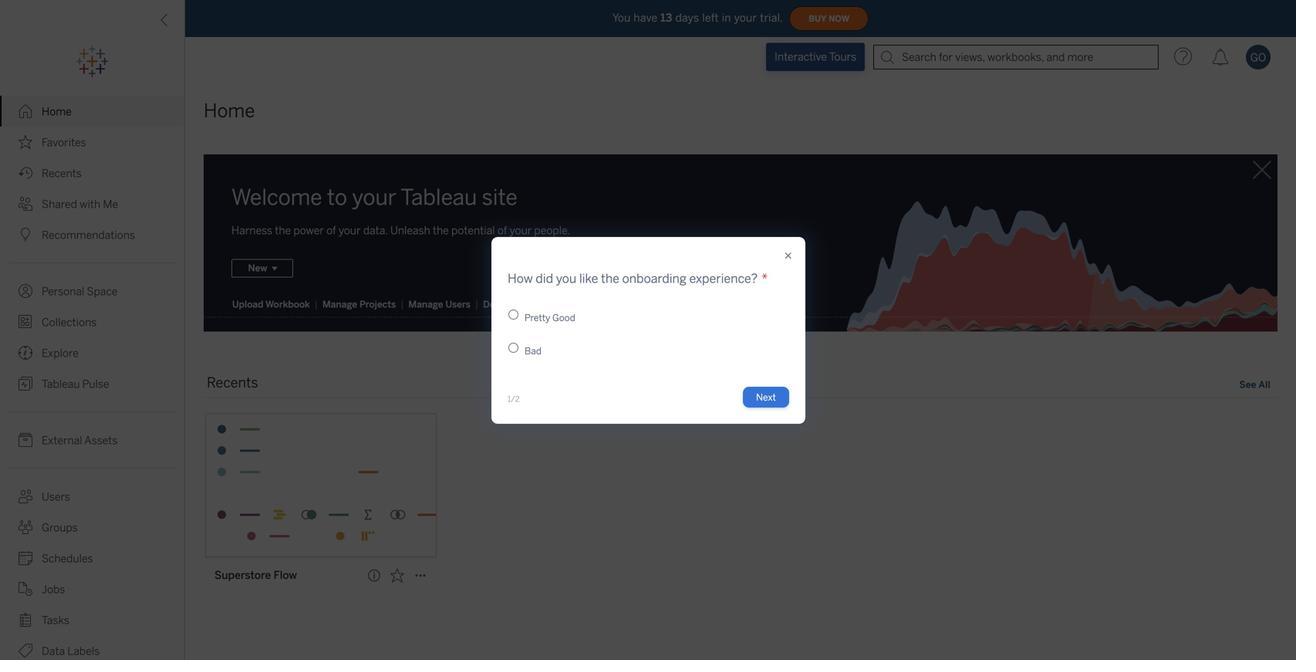 Task type: locate. For each thing, give the bounding box(es) containing it.
download tableau desktop link
[[483, 298, 603, 311]]

groups link
[[0, 512, 185, 543]]

0 horizontal spatial tableau
[[42, 378, 80, 391]]

*
[[762, 271, 768, 286]]

the
[[275, 224, 291, 237], [433, 224, 449, 237], [601, 271, 620, 286]]

tableau pulse link
[[0, 368, 185, 399]]

space
[[87, 285, 118, 298]]

onboarding
[[623, 271, 687, 286]]

collections
[[42, 316, 97, 329]]

0 horizontal spatial the
[[275, 224, 291, 237]]

2 horizontal spatial |
[[476, 299, 479, 310]]

recents link
[[0, 157, 185, 188]]

0 vertical spatial users
[[446, 299, 471, 310]]

1 horizontal spatial users
[[446, 299, 471, 310]]

| right projects
[[401, 299, 404, 310]]

tableau down the explore
[[42, 378, 80, 391]]

0 horizontal spatial |
[[315, 299, 318, 310]]

buy now
[[809, 14, 850, 23]]

manage users link
[[408, 298, 472, 311]]

users left download
[[446, 299, 471, 310]]

tableau inside main navigation. press the up and down arrow keys to access links. element
[[42, 378, 80, 391]]

the right the like
[[601, 271, 620, 286]]

2 horizontal spatial tableau
[[529, 299, 563, 310]]

1 horizontal spatial recents
[[207, 374, 258, 391]]

2 vertical spatial tableau
[[42, 378, 80, 391]]

see all link
[[1239, 377, 1272, 393]]

users link
[[0, 481, 185, 512]]

tableau up pretty good
[[529, 299, 563, 310]]

experience?
[[690, 271, 758, 286]]

like
[[580, 271, 599, 286]]

1 horizontal spatial of
[[498, 224, 507, 237]]

unleash
[[391, 224, 431, 237]]

2 | from the left
[[401, 299, 404, 310]]

favorites link
[[0, 127, 185, 157]]

the left power on the top left
[[275, 224, 291, 237]]

home
[[204, 100, 255, 122], [42, 105, 72, 118]]

| left download
[[476, 299, 479, 310]]

recents
[[42, 167, 82, 180], [207, 374, 258, 391]]

you have 13 days left in your trial.
[[613, 11, 784, 24]]

download
[[483, 299, 527, 310]]

recommendations link
[[0, 219, 185, 250]]

tableau
[[401, 185, 477, 210], [529, 299, 563, 310], [42, 378, 80, 391]]

1 vertical spatial recents
[[207, 374, 258, 391]]

0 horizontal spatial recents
[[42, 167, 82, 180]]

0 horizontal spatial users
[[42, 491, 70, 503]]

2 horizontal spatial the
[[601, 271, 620, 286]]

of right potential
[[498, 224, 507, 237]]

manage projects link
[[322, 298, 397, 311]]

1 horizontal spatial manage
[[409, 299, 443, 310]]

trial.
[[761, 11, 784, 24]]

your right "in"
[[735, 11, 757, 24]]

how did you like the onboarding experience? *
[[508, 271, 768, 286]]

next
[[757, 392, 777, 403]]

data
[[42, 645, 65, 658]]

power
[[294, 224, 324, 237]]

your
[[735, 11, 757, 24], [352, 185, 397, 210], [339, 224, 361, 237], [510, 224, 532, 237]]

assets
[[84, 434, 118, 447]]

1 horizontal spatial |
[[401, 299, 404, 310]]

tableau pulse
[[42, 378, 109, 391]]

your left 'data.'
[[339, 224, 361, 237]]

manage left projects
[[323, 299, 357, 310]]

you
[[613, 11, 631, 24]]

welcome to your tableau site
[[232, 185, 518, 210]]

in
[[722, 11, 732, 24]]

schedules
[[42, 552, 93, 565]]

| right workbook
[[315, 299, 318, 310]]

all
[[1259, 379, 1271, 390]]

1 horizontal spatial tableau
[[401, 185, 477, 210]]

users
[[446, 299, 471, 310], [42, 491, 70, 503]]

next button
[[743, 387, 790, 408]]

0 horizontal spatial manage
[[323, 299, 357, 310]]

personal space link
[[0, 276, 185, 306]]

users inside main navigation. press the up and down arrow keys to access links. element
[[42, 491, 70, 503]]

0 vertical spatial recents
[[42, 167, 82, 180]]

left
[[703, 11, 719, 24]]

you
[[556, 271, 577, 286]]

the right unleash
[[433, 224, 449, 237]]

1 vertical spatial tableau
[[529, 299, 563, 310]]

0 vertical spatial tableau
[[401, 185, 477, 210]]

0 horizontal spatial of
[[327, 224, 336, 237]]

external assets link
[[0, 425, 185, 455]]

data labels link
[[0, 635, 185, 660]]

of right power on the top left
[[327, 224, 336, 237]]

site
[[482, 185, 518, 210]]

superstore
[[215, 569, 271, 582]]

tableau up unleash
[[401, 185, 477, 210]]

0 horizontal spatial home
[[42, 105, 72, 118]]

desktop
[[565, 299, 602, 310]]

tasks
[[42, 614, 69, 627]]

manage right projects
[[409, 299, 443, 310]]

1 vertical spatial users
[[42, 491, 70, 503]]

|
[[315, 299, 318, 310], [401, 299, 404, 310], [476, 299, 479, 310]]

personal space
[[42, 285, 118, 298]]

interactive
[[775, 51, 828, 63]]

1 horizontal spatial home
[[204, 100, 255, 122]]

upload workbook | manage projects | manage users | download tableau desktop
[[232, 299, 602, 310]]

your left "people."
[[510, 224, 532, 237]]

potential
[[452, 224, 495, 237]]

recents inside main navigation. press the up and down arrow keys to access links. element
[[42, 167, 82, 180]]

users up groups at bottom left
[[42, 491, 70, 503]]



Task type: describe. For each thing, give the bounding box(es) containing it.
see
[[1240, 379, 1257, 390]]

buy
[[809, 14, 827, 23]]

upload
[[232, 299, 264, 310]]

how
[[508, 271, 533, 286]]

external assets
[[42, 434, 118, 447]]

explore link
[[0, 337, 185, 368]]

projects
[[360, 299, 396, 310]]

superstore flow
[[215, 569, 297, 582]]

welcome
[[232, 185, 322, 210]]

13
[[661, 11, 673, 24]]

see all
[[1240, 379, 1271, 390]]

flow
[[274, 569, 297, 582]]

2 manage from the left
[[409, 299, 443, 310]]

shared with me
[[42, 198, 118, 211]]

labels
[[67, 645, 100, 658]]

days
[[676, 11, 700, 24]]

interactive tours
[[775, 51, 857, 63]]

now
[[829, 14, 850, 23]]

home link
[[0, 96, 185, 127]]

pretty
[[525, 312, 551, 323]]

shared
[[42, 198, 77, 211]]

recommendations
[[42, 229, 135, 242]]

schedules link
[[0, 543, 185, 574]]

to
[[327, 185, 347, 210]]

did
[[536, 271, 554, 286]]

workbook
[[266, 299, 310, 310]]

1 | from the left
[[315, 299, 318, 310]]

pulse
[[82, 378, 109, 391]]

have
[[634, 11, 658, 24]]

2 of from the left
[[498, 224, 507, 237]]

1 of from the left
[[327, 224, 336, 237]]

harness
[[232, 224, 273, 237]]

main navigation. press the up and down arrow keys to access links. element
[[0, 96, 185, 660]]

with
[[80, 198, 100, 211]]

shared with me link
[[0, 188, 185, 219]]

tasks link
[[0, 604, 185, 635]]

bad
[[525, 345, 542, 357]]

external
[[42, 434, 82, 447]]

new button
[[232, 259, 293, 277]]

data.
[[363, 224, 388, 237]]

1 horizontal spatial the
[[433, 224, 449, 237]]

jobs link
[[0, 574, 185, 604]]

1 manage from the left
[[323, 299, 357, 310]]

personal
[[42, 285, 84, 298]]

Pretty Good radio
[[509, 310, 519, 320]]

data labels
[[42, 645, 100, 658]]

people.
[[535, 224, 571, 237]]

me
[[103, 198, 118, 211]]

tours
[[830, 51, 857, 63]]

favorites
[[42, 136, 86, 149]]

explore
[[42, 347, 79, 360]]

jobs
[[42, 583, 65, 596]]

pretty good
[[525, 312, 576, 323]]

upload workbook button
[[232, 298, 311, 311]]

navigation panel element
[[0, 46, 185, 660]]

1/2
[[508, 394, 520, 404]]

collections link
[[0, 306, 185, 337]]

good
[[553, 312, 576, 323]]

your up 'data.'
[[352, 185, 397, 210]]

3 | from the left
[[476, 299, 479, 310]]

new
[[248, 263, 267, 274]]

harness the power of your data. unleash the potential of your people.
[[232, 224, 571, 237]]

buy now button
[[790, 6, 869, 31]]

home inside home link
[[42, 105, 72, 118]]

Bad radio
[[509, 343, 519, 353]]

groups
[[42, 521, 78, 534]]



Task type: vqa. For each thing, say whether or not it's contained in the screenshot.
Publish button
no



